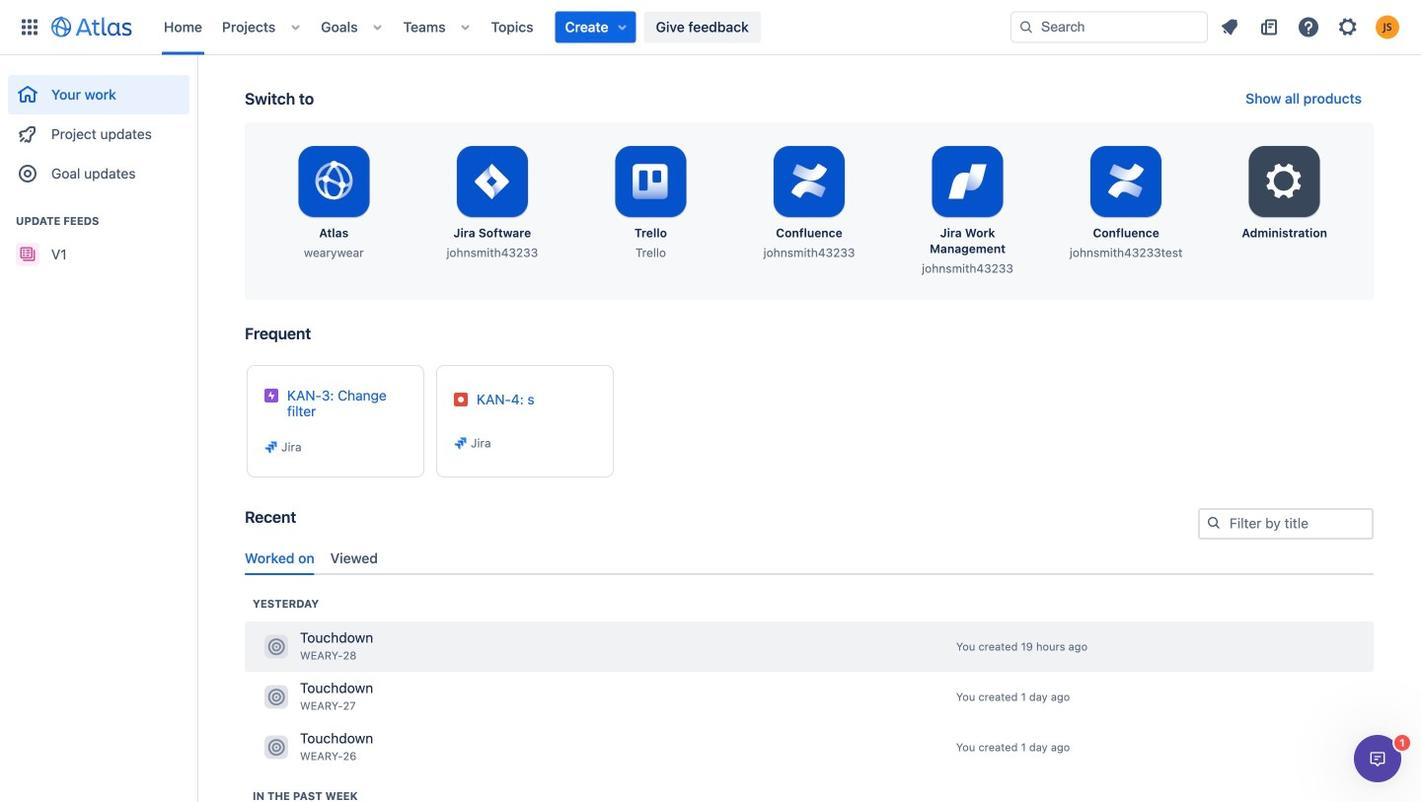 Task type: describe. For each thing, give the bounding box(es) containing it.
2 heading from the top
[[253, 788, 358, 802]]

account image
[[1376, 15, 1400, 39]]

switch to... image
[[18, 15, 41, 39]]

0 horizontal spatial jira image
[[264, 439, 279, 455]]

1 townsquare image from the top
[[265, 635, 288, 659]]

Filter by title field
[[1200, 510, 1372, 538]]

search image
[[1206, 515, 1222, 531]]

0 horizontal spatial jira image
[[264, 439, 279, 455]]

townsquare image
[[265, 685, 288, 709]]



Task type: vqa. For each thing, say whether or not it's contained in the screenshot.
Reporting lines
no



Task type: locate. For each thing, give the bounding box(es) containing it.
2 townsquare image from the top
[[265, 736, 288, 759]]

tab list
[[237, 542, 1382, 575]]

1 heading from the top
[[253, 596, 319, 612]]

1 horizontal spatial jira image
[[453, 435, 469, 451]]

townsquare image
[[265, 635, 288, 659], [265, 736, 288, 759]]

1 horizontal spatial jira image
[[453, 435, 469, 451]]

2 group from the top
[[8, 193, 189, 280]]

1 vertical spatial townsquare image
[[265, 736, 288, 759]]

1 group from the top
[[8, 55, 189, 199]]

settings image
[[1336, 15, 1360, 39]]

jira image
[[453, 435, 469, 451], [264, 439, 279, 455]]

0 vertical spatial townsquare image
[[265, 635, 288, 659]]

townsquare image down townsquare icon
[[265, 736, 288, 759]]

jira image
[[453, 435, 469, 451], [264, 439, 279, 455]]

top element
[[12, 0, 1011, 55]]

None search field
[[1011, 11, 1208, 43]]

heading
[[253, 596, 319, 612], [253, 788, 358, 802]]

notifications image
[[1218, 15, 1242, 39]]

0 vertical spatial heading
[[253, 596, 319, 612]]

1 vertical spatial heading
[[253, 788, 358, 802]]

townsquare image up townsquare icon
[[265, 635, 288, 659]]

Search field
[[1011, 11, 1208, 43]]

search image
[[1019, 19, 1034, 35]]

dialog
[[1354, 735, 1401, 783]]

banner
[[0, 0, 1421, 55]]

settings image
[[1261, 158, 1308, 205]]

group
[[8, 55, 189, 199], [8, 193, 189, 280]]

help image
[[1297, 15, 1321, 39]]



